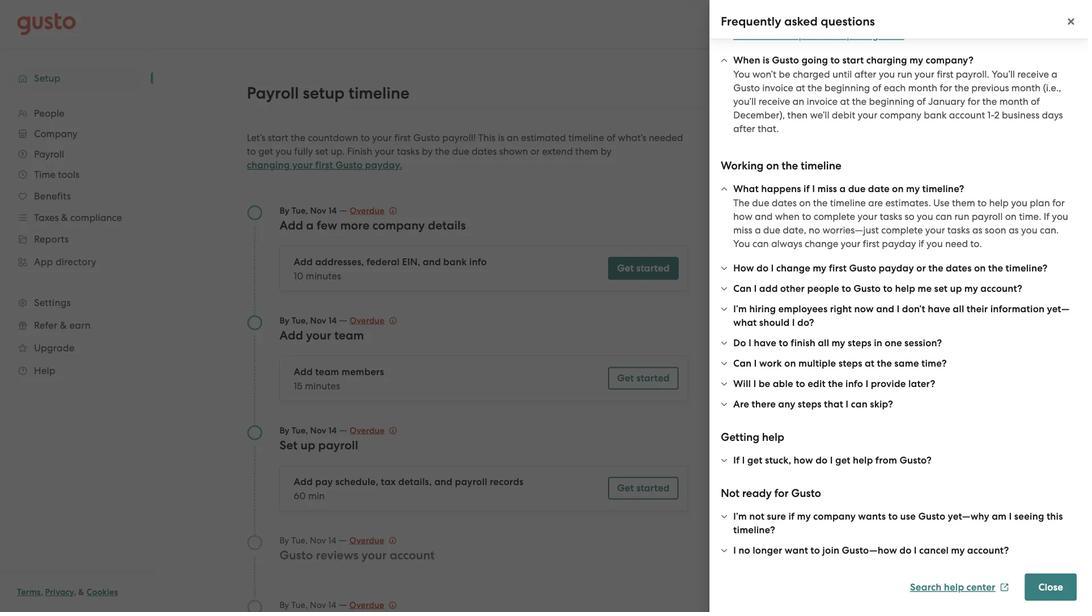 Task type: locate. For each thing, give the bounding box(es) containing it.
1 vertical spatial payroll.
[[890, 191, 924, 202]]

0 vertical spatial need
[[895, 177, 918, 189]]

is
[[763, 55, 770, 66], [498, 132, 505, 143]]

by tue, nov 14 — for up
[[280, 424, 350, 436]]

1 vertical spatial do
[[816, 455, 828, 467]]

4 14 from the top
[[329, 536, 337, 546]]

1 horizontal spatial invoice
[[807, 96, 838, 107]]

do right how at the top
[[757, 263, 769, 274]]

beginning down each
[[870, 96, 915, 107]]

hiring
[[750, 304, 776, 315]]

0 horizontal spatial as
[[973, 225, 983, 236]]

0 vertical spatial be
[[779, 69, 791, 80]]

1 vertical spatial set
[[949, 177, 962, 189]]

get started
[[618, 263, 670, 274], [618, 373, 670, 384], [618, 483, 670, 494]]

finish
[[791, 338, 816, 349]]

2 vertical spatial get started button
[[608, 477, 679, 500]]

overdue up add a few more company details
[[350, 206, 385, 216]]

complete down so
[[882, 225, 924, 236]]

gusto navigation element
[[0, 49, 153, 400]]

download up worries—just on the top right of page
[[834, 209, 881, 221]]

1 vertical spatial can
[[753, 238, 769, 250]]

0 horizontal spatial timeline?
[[734, 525, 776, 536]]

0 vertical spatial our
[[782, 30, 797, 41]]

1 horizontal spatial as
[[1009, 225, 1019, 236]]

how down the
[[734, 211, 753, 222]]

0 vertical spatial account
[[950, 109, 986, 121]]

1 vertical spatial an
[[507, 132, 519, 143]]

get inside let's start the countdown to your first gusto payroll! this is an estimated                     timeline of what's needed to get you fully set up.
[[259, 146, 273, 157]]

account inside "you won't be charged until after you run your first payroll. you'll receive a gusto invoice at the beginning of each month for the previous month (i.e., you'll receive an invoice at the beginning of january for the month of december), then we'll debit your company bank account 1-2 business days after that."
[[950, 109, 986, 121]]

and inside the due dates on the timeline are estimates. use them to help you plan for how and when to complete your tasks so you can run payroll on time. if you miss a due date, no worries—just complete your tasks as soon as you can. you can always change your first payday if you need to.
[[755, 211, 773, 222]]

timeline?
[[923, 183, 965, 195], [1006, 263, 1048, 274], [734, 525, 776, 536]]

your inside let's start the countdown to your first gusto payroll! this is an estimated                     timeline of what's needed to get you fully set up.
[[372, 132, 392, 143]]

on
[[767, 159, 780, 172], [893, 183, 904, 195], [800, 197, 811, 209], [1006, 211, 1017, 222], [975, 263, 986, 274], [785, 358, 797, 370]]

team
[[335, 328, 364, 343], [315, 366, 339, 378]]

2 horizontal spatial company
[[880, 109, 922, 121]]

all right finish
[[818, 338, 830, 349]]

1 horizontal spatial tasks
[[880, 211, 903, 222]]

overdue up add your team
[[350, 316, 385, 326]]

14
[[329, 206, 337, 216], [329, 316, 337, 326], [329, 426, 337, 436], [329, 536, 337, 546], [329, 600, 337, 610]]

0 horizontal spatial how
[[734, 211, 753, 222]]

2 horizontal spatial at
[[865, 358, 875, 370]]

your down use
[[926, 225, 946, 236]]

help link
[[11, 361, 142, 381]]

0 vertical spatial payroll
[[972, 211, 1003, 222]]

how inside the due dates on the timeline are estimates. use them to help you plan for how and when to complete your tasks so you can run payroll on time. if you miss a due date, no worries—just complete your tasks as soon as you can. you can always change your first payday if you need to.
[[734, 211, 753, 222]]

checklist
[[917, 164, 955, 175], [884, 209, 923, 221]]

you up how at the top
[[734, 238, 750, 250]]

2 , from the left
[[74, 587, 76, 598]]

0 vertical spatial account?
[[981, 283, 1023, 295]]

and right ein,
[[423, 256, 441, 268]]

longer
[[753, 545, 783, 557]]

started for set up payroll
[[637, 483, 670, 494]]

no inside the due dates on the timeline are estimates. use them to help you plan for how and when to complete your tasks so you can run payroll on time. if you miss a due date, no worries—just complete your tasks as soon as you can. you can always change your first payday if you need to.
[[809, 225, 821, 236]]

2 overdue button from the top
[[350, 314, 397, 327]]

1 horizontal spatial dates
[[772, 197, 797, 209]]

1 vertical spatial run
[[955, 211, 970, 222]]

2 horizontal spatial dates
[[946, 263, 972, 274]]

our up date
[[869, 164, 884, 175]]

are
[[869, 197, 884, 209]]

0 horizontal spatial miss
[[734, 225, 753, 236]]

min
[[308, 490, 325, 502]]

1 horizontal spatial company
[[814, 511, 856, 523]]

0 vertical spatial up
[[820, 191, 832, 202]]

2 horizontal spatial if
[[919, 238, 925, 250]]

getting
[[721, 431, 760, 444]]

0 horizontal spatial bank
[[444, 256, 467, 268]]

set up the changing your first gusto payday. button
[[316, 146, 328, 157]]

, left privacy link
[[41, 587, 43, 598]]

0 vertical spatial at
[[796, 82, 806, 94]]

up inside frequently asked questions dialog
[[951, 283, 963, 295]]

what
[[734, 183, 759, 195]]

set
[[316, 146, 328, 157], [949, 177, 962, 189], [935, 283, 948, 295]]

first up people at the right
[[829, 263, 847, 274]]

1 14 from the top
[[329, 206, 337, 216]]

2 by tue, nov 14 — from the top
[[280, 314, 350, 326]]

list
[[0, 103, 153, 382]]

bank inside add addresses, federal ein, and bank info 10 minutes
[[444, 256, 467, 268]]

can
[[936, 211, 953, 222], [753, 238, 769, 250], [852, 399, 868, 411]]

gusto inside let's start the countdown to your first gusto payroll! this is an estimated                     timeline of what's needed to get you fully set up.
[[414, 132, 440, 143]]

i up add
[[772, 263, 774, 274]]

first inside "you won't be charged until after you run your first payroll. you'll receive a gusto invoice at the beginning of each month for the previous month (i.e., you'll receive an invoice at the beginning of january for the month of december), then we'll debit your company bank account 1-2 business days after that."
[[937, 69, 954, 80]]

gusto down won't
[[734, 82, 760, 94]]

first down up.
[[315, 159, 333, 171]]

or inside frequently asked questions dialog
[[917, 263, 927, 274]]

my inside the i'm not sure if my company wants to use gusto yet—why am i seeing this timeline?
[[798, 511, 811, 523]]

need left to.
[[946, 238, 969, 250]]

schedule,
[[336, 476, 379, 488]]

nov up add your team
[[310, 316, 327, 326]]

0 vertical spatial info
[[470, 256, 487, 268]]

start
[[843, 55, 864, 66], [268, 132, 289, 143]]

run right so
[[955, 211, 970, 222]]

0 horizontal spatial payroll.
[[890, 191, 924, 202]]

due down payroll!
[[452, 146, 470, 157]]

0 horizontal spatial no
[[739, 545, 751, 557]]

records
[[490, 476, 524, 488]]

0 vertical spatial an
[[793, 96, 805, 107]]

or up me
[[917, 263, 927, 274]]

1 vertical spatial have
[[754, 338, 777, 349]]

beginning
[[825, 82, 871, 94], [870, 96, 915, 107]]

is right this
[[498, 132, 505, 143]]

1 get started button from the top
[[608, 257, 679, 280]]

to left finish
[[779, 338, 789, 349]]

5 by tue, nov 14 — from the top
[[280, 599, 350, 610]]

you'll up are
[[870, 177, 893, 189]]

all left their
[[953, 304, 965, 315]]

— for few
[[339, 204, 347, 216]]

first inside finish your tasks by the due dates shown or extend them by changing your first gusto payday.
[[315, 159, 333, 171]]

2 i'm from the top
[[734, 511, 747, 523]]

1 vertical spatial receive
[[759, 96, 791, 107]]

gusto up now
[[854, 283, 881, 295]]

2 by from the left
[[601, 146, 612, 157]]

for right plan
[[1053, 197, 1066, 209]]

i left cancel
[[915, 545, 917, 557]]

add inside add team members 15 minutes
[[294, 366, 313, 378]]

1 horizontal spatial &
[[78, 587, 84, 598]]

the due dates on the timeline are estimates. use them to help you plan for how and when to complete your tasks so you can run payroll on time. if you miss a due date, no worries—just complete your tasks as soon as you can. you can always change your first payday if you need to.
[[734, 197, 1069, 250]]

2 vertical spatial get
[[618, 483, 634, 494]]

14 for up
[[329, 426, 337, 436]]

5 overdue button from the top
[[350, 599, 397, 612]]

my right cancel
[[952, 545, 965, 557]]

them inside the due dates on the timeline are estimates. use them to help you plan for how and when to complete your tasks so you can run payroll on time. if you miss a due date, no worries—just complete your tasks as soon as you can. you can always change your first payday if you need to.
[[953, 197, 976, 209]]

add inside add addresses, federal ein, and bank info 10 minutes
[[294, 256, 313, 268]]

provide
[[871, 379, 907, 390]]

can up the will
[[734, 358, 752, 370]]

5 overdue from the top
[[350, 600, 385, 610]]

payday
[[883, 238, 917, 250], [879, 263, 915, 274]]

or for shown
[[531, 146, 540, 157]]

0 horizontal spatial complete
[[814, 211, 856, 222]]

minutes inside add addresses, federal ein, and bank info 10 minutes
[[306, 270, 341, 282]]

i no longer want to join gusto—how do i cancel my account?
[[734, 545, 1010, 557]]

1 vertical spatial can
[[734, 358, 752, 370]]

1 vertical spatial you
[[734, 238, 750, 250]]

5 by from the top
[[280, 600, 289, 610]]

14 for a
[[329, 206, 337, 216]]

of inside let's start the countdown to your first gusto payroll! this is an estimated                     timeline of what's needed to get you fully set up.
[[607, 132, 616, 143]]

2 get from the top
[[618, 373, 634, 384]]

2 by from the top
[[280, 316, 290, 326]]

tasks down use
[[948, 225, 971, 236]]

1 by tue, nov 14 — from the top
[[280, 204, 350, 216]]

3 overdue from the top
[[350, 426, 385, 436]]

add inside add pay schedule, tax details, and payroll records 60 min
[[294, 476, 313, 488]]

all
[[953, 304, 965, 315], [818, 338, 830, 349]]

1 vertical spatial be
[[759, 379, 771, 390]]

more
[[340, 218, 370, 233]]

run
[[898, 69, 913, 80], [955, 211, 970, 222]]

your down are
[[858, 211, 878, 222]]

first inside the due dates on the timeline are estimates. use them to help you plan for how and when to complete your tasks so you can run payroll on time. if you miss a due date, no worries—just complete your tasks as soon as you can. you can always change your first payday if you need to.
[[863, 238, 880, 250]]

0 horizontal spatial if
[[734, 455, 740, 467]]

details,
[[399, 476, 432, 488]]

gusto up won't
[[772, 55, 800, 66]]

1 horizontal spatial ,
[[74, 587, 76, 598]]

them inside finish your tasks by the due dates shown or extend them by changing your first gusto payday.
[[576, 146, 599, 157]]

add
[[280, 218, 303, 233], [294, 256, 313, 268], [280, 328, 303, 343], [294, 366, 313, 378], [294, 476, 313, 488]]

3 by tue, nov 14 — from the top
[[280, 424, 350, 436]]

bank inside "you won't be charged until after you run your first payroll. you'll receive a gusto invoice at the beginning of each month for the previous month (i.e., you'll receive an invoice at the beginning of january for the month of december), then we'll debit your company bank account 1-2 business days after that."
[[924, 109, 947, 121]]

2 started from the top
[[637, 373, 670, 384]]

if right happens on the top
[[804, 183, 810, 195]]

everything
[[820, 177, 868, 189]]

1 vertical spatial if
[[734, 455, 740, 467]]

1 overdue from the top
[[350, 206, 385, 216]]

0 vertical spatial change
[[805, 238, 839, 250]]

nov for a
[[310, 206, 327, 216]]

3 started from the top
[[637, 483, 670, 494]]

your right reviews
[[362, 548, 387, 563]]

steps down do i have to finish all my steps in one session?
[[839, 358, 863, 370]]

, left cookies button at the left bottom of the page
[[74, 587, 76, 598]]

gusto
[[772, 55, 800, 66], [734, 82, 760, 94], [414, 132, 440, 143], [336, 159, 363, 171], [850, 263, 877, 274], [854, 283, 881, 295], [792, 487, 822, 500], [919, 511, 946, 523], [280, 548, 313, 563]]

start inside let's start the countdown to your first gusto payroll! this is an estimated                     timeline of what's needed to get you fully set up.
[[268, 132, 289, 143]]

0 horizontal spatial do
[[757, 263, 769, 274]]

payroll
[[247, 83, 299, 103]]

payroll
[[972, 211, 1003, 222], [318, 438, 358, 453], [455, 476, 488, 488]]

download for download checklist
[[834, 209, 881, 221]]

2 vertical spatial timeline?
[[734, 525, 776, 536]]

at down in
[[865, 358, 875, 370]]

how
[[734, 263, 755, 274]]

15
[[294, 380, 303, 392]]

nov up set up payroll on the left
[[310, 426, 327, 436]]

our down frequently asked questions
[[782, 30, 797, 41]]

month up january
[[909, 82, 938, 94]]

privacy
[[45, 587, 74, 598]]

download up everything
[[820, 164, 867, 175]]

overdue for few
[[350, 206, 385, 216]]

1 horizontal spatial have
[[928, 304, 951, 315]]

0 horizontal spatial info
[[470, 256, 487, 268]]

be inside "you won't be charged until after you run your first payroll. you'll receive a gusto invoice at the beginning of each month for the previous month (i.e., you'll receive an invoice at the beginning of january for the month of december), then we'll debit your company bank account 1-2 business days after that."
[[779, 69, 791, 80]]

minutes right 15
[[305, 380, 340, 392]]

up inside download our handy checklist of everything you'll need to get set up for your first payroll.
[[820, 191, 832, 202]]

get for set up payroll
[[618, 483, 634, 494]]

set right me
[[935, 283, 948, 295]]

steps down edit
[[798, 399, 822, 411]]

i'm hiring employees right now and i don't have all their information yet— what should i do?
[[734, 304, 1070, 329]]

stuck,
[[766, 455, 792, 467]]

dates down to.
[[946, 263, 972, 274]]

2 horizontal spatial tasks
[[948, 225, 971, 236]]

3 by from the top
[[280, 426, 290, 436]]

the up me
[[929, 263, 944, 274]]

the
[[808, 82, 823, 94], [955, 82, 970, 94], [853, 96, 867, 107], [983, 96, 998, 107], [291, 132, 306, 143], [435, 146, 450, 157], [782, 159, 799, 172], [814, 197, 828, 209], [929, 263, 944, 274], [989, 263, 1004, 274], [878, 358, 893, 370], [829, 379, 844, 390]]

by tue, nov 14 — for your
[[280, 314, 350, 326]]

timeline up extend
[[569, 132, 605, 143]]

2 vertical spatial payroll
[[455, 476, 488, 488]]

4 by from the top
[[280, 536, 289, 546]]

checklist up use
[[917, 164, 955, 175]]

you down charging
[[879, 69, 896, 80]]

and inside add addresses, federal ein, and bank info 10 minutes
[[423, 256, 441, 268]]

1 vertical spatial &
[[78, 587, 84, 598]]

settings
[[34, 297, 71, 308]]

as
[[973, 225, 983, 236], [1009, 225, 1019, 236]]

overdue button up 'gusto reviews your account'
[[350, 534, 397, 548]]

1 vertical spatial i'm
[[734, 511, 747, 523]]

help inside the due dates on the timeline are estimates. use them to help you plan for how and when to complete your tasks so you can run payroll on time. if you miss a due date, no worries—just complete your tasks as soon as you can. you can always change your first payday if you need to.
[[990, 197, 1009, 209]]

i'm inside the i'm not sure if my company wants to use gusto yet—why am i seeing this timeline?
[[734, 511, 747, 523]]

are there any steps that i can skip?
[[734, 399, 894, 411]]

help left me
[[896, 283, 916, 295]]

— for team
[[339, 314, 347, 326]]

info inside frequently asked questions dialog
[[846, 379, 864, 390]]

0 vertical spatial minutes
[[306, 270, 341, 282]]

1 horizontal spatial receive
[[1018, 69, 1050, 80]]

or inside finish your tasks by the due dates shown or extend them by changing your first gusto payday.
[[531, 146, 540, 157]]

0 vertical spatial get started button
[[608, 257, 679, 280]]

4 by tue, nov 14 — from the top
[[280, 534, 350, 546]]

be for i
[[759, 379, 771, 390]]

steps
[[848, 338, 872, 349], [839, 358, 863, 370], [798, 399, 822, 411]]

then
[[788, 109, 808, 121]]

run inside "you won't be charged until after you run your first payroll. you'll receive a gusto invoice at the beginning of each month for the previous month (i.e., you'll receive an invoice at the beginning of january for the month of december), then we'll debit your company bank account 1-2 business days after that."
[[898, 69, 913, 80]]

0 vertical spatial start
[[843, 55, 864, 66]]

1 vertical spatial start
[[268, 132, 289, 143]]

to.
[[971, 238, 983, 250]]

2 vertical spatial tasks
[[948, 225, 971, 236]]

1 get from the top
[[618, 263, 634, 274]]

set inside let's start the countdown to your first gusto payroll! this is an estimated                     timeline of what's needed to get you fully set up.
[[316, 146, 328, 157]]

overdue button up add a few more company details
[[350, 204, 397, 217]]

is inside let's start the countdown to your first gusto payroll! this is an estimated                     timeline of what's needed to get you fully set up.
[[498, 132, 505, 143]]

2 can from the top
[[734, 358, 752, 370]]

2 you from the top
[[734, 238, 750, 250]]

1 horizontal spatial is
[[763, 55, 770, 66]]

4 overdue button from the top
[[350, 534, 397, 548]]

by tue, nov 14 — up "few" on the left
[[280, 204, 350, 216]]

checklist inside download our handy checklist of everything you'll need to get set up for your first payroll.
[[917, 164, 955, 175]]

session?
[[905, 338, 943, 349]]

payroll. up so
[[890, 191, 924, 202]]

change
[[805, 238, 839, 250], [777, 263, 811, 274]]

3 get started button from the top
[[608, 477, 679, 500]]

that
[[825, 399, 844, 411]]

1 can from the top
[[734, 283, 752, 295]]

3 get started from the top
[[618, 483, 670, 494]]

2 tue, from the top
[[292, 316, 308, 326]]

start up the until on the right top of page
[[843, 55, 864, 66]]

help left center
[[945, 582, 965, 593]]

refer
[[34, 320, 57, 331]]

1 overdue button from the top
[[350, 204, 397, 217]]

0 horizontal spatial need
[[895, 177, 918, 189]]

3 overdue button from the top
[[350, 424, 397, 437]]

1 i'm from the top
[[734, 304, 747, 315]]

1 vertical spatial get started
[[618, 373, 670, 384]]

0 vertical spatial them
[[576, 146, 599, 157]]

payroll inside the due dates on the timeline are estimates. use them to help you plan for how and when to complete your tasks so you can run payroll on time. if you miss a due date, no worries—just complete your tasks as soon as you can. you can always change your first payday if you need to.
[[972, 211, 1003, 222]]

payday up how do i change my first gusto payday or the dates on the timeline?
[[883, 238, 917, 250]]

0 vertical spatial run
[[898, 69, 913, 80]]

plans
[[799, 30, 824, 41]]

0 vertical spatial all
[[953, 304, 965, 315]]

1 horizontal spatial up
[[820, 191, 832, 202]]

download inside download our handy checklist of everything you'll need to get set up for your first payroll.
[[820, 164, 867, 175]]

0 horizontal spatial ,
[[41, 587, 43, 598]]

our inside download our handy checklist of everything you'll need to get set up for your first payroll.
[[869, 164, 884, 175]]

overdue for team
[[350, 316, 385, 326]]

1 vertical spatial dates
[[772, 197, 797, 209]]

3 14 from the top
[[329, 426, 337, 436]]

payroll setup timeline
[[247, 83, 410, 103]]

you'll up december),
[[734, 96, 757, 107]]

2 get started from the top
[[618, 373, 670, 384]]

nov down reviews
[[310, 600, 326, 610]]

5 tue, from the top
[[292, 600, 308, 610]]

ready
[[743, 487, 772, 500]]

overdue button
[[350, 204, 397, 217], [350, 314, 397, 327], [350, 424, 397, 437], [350, 534, 397, 548], [350, 599, 397, 612]]

app
[[34, 256, 53, 268]]

do?
[[798, 317, 815, 329]]

month
[[909, 82, 938, 94], [1012, 82, 1041, 94], [1000, 96, 1029, 107]]

receive up december),
[[759, 96, 791, 107]]

1 vertical spatial up
[[951, 283, 963, 295]]

payday inside the due dates on the timeline are estimates. use them to help you plan for how and when to complete your tasks so you can run payroll on time. if you miss a due date, no worries—just complete your tasks as soon as you can. you can always change your first payday if you need to.
[[883, 238, 917, 250]]

not
[[750, 511, 765, 523]]

if i get stuck, how do i get help from gusto?
[[734, 455, 932, 467]]

1 vertical spatial bank
[[444, 256, 467, 268]]

privacy link
[[45, 587, 74, 598]]

3 get from the top
[[618, 483, 634, 494]]

dates inside finish your tasks by the due dates shown or extend them by changing your first gusto payday.
[[472, 146, 497, 157]]

nov for reviews
[[310, 536, 326, 546]]

timeline down what happens if i miss a due date on my timeline?
[[831, 197, 866, 209]]

to inside download our handy checklist of everything you'll need to get set up for your first payroll.
[[921, 177, 930, 189]]

same
[[895, 358, 920, 370]]

set inside frequently asked questions dialog
[[935, 283, 948, 295]]

overdue up 'gusto reviews your account'
[[350, 536, 385, 546]]

circle blank image
[[247, 535, 263, 551], [247, 600, 263, 612]]

close
[[1039, 582, 1064, 593]]

due left date
[[849, 183, 866, 195]]

you left fully
[[276, 146, 292, 157]]

0 vertical spatial tasks
[[397, 146, 420, 157]]

1 horizontal spatial an
[[793, 96, 805, 107]]

add for add a few more company details
[[280, 218, 303, 233]]

overdue up set up payroll on the left
[[350, 426, 385, 436]]

2 get started button from the top
[[608, 367, 679, 390]]

started for add your team
[[637, 373, 670, 384]]

0 vertical spatial is
[[763, 55, 770, 66]]

terms
[[17, 587, 41, 598]]

0 horizontal spatial invoice
[[763, 82, 794, 94]]

due up the always
[[764, 225, 781, 236]]

refer & earn
[[34, 320, 91, 331]]

1 horizontal spatial by
[[601, 146, 612, 157]]

and right 'details,'
[[435, 476, 453, 488]]

1 tue, from the top
[[292, 206, 308, 216]]

overdue button up tax
[[350, 424, 397, 437]]

2 14 from the top
[[329, 316, 337, 326]]

can for can i work on multiple steps at the same time?
[[734, 358, 752, 370]]

what
[[734, 317, 757, 329]]

0 vertical spatial have
[[928, 304, 951, 315]]

0 vertical spatial complete
[[814, 211, 856, 222]]

i'm up what
[[734, 304, 747, 315]]

1 horizontal spatial you'll
[[870, 177, 893, 189]]

up right me
[[951, 283, 963, 295]]

if
[[804, 183, 810, 195], [919, 238, 925, 250], [789, 511, 795, 523]]

earn
[[69, 320, 91, 331]]

no
[[809, 225, 821, 236], [739, 545, 751, 557]]

1 horizontal spatial bank
[[924, 109, 947, 121]]

0 horizontal spatial dates
[[472, 146, 497, 157]]

0 horizontal spatial is
[[498, 132, 505, 143]]

1 vertical spatial them
[[953, 197, 976, 209]]

0 vertical spatial receive
[[1018, 69, 1050, 80]]

a left date,
[[755, 225, 761, 236]]

1 horizontal spatial payroll.
[[957, 69, 990, 80]]

1 as from the left
[[973, 225, 983, 236]]

company inside the i'm not sure if my company wants to use gusto yet—why am i seeing this timeline?
[[814, 511, 856, 523]]

you inside "you won't be charged until after you run your first payroll. you'll receive a gusto invoice at the beginning of each month for the previous month (i.e., you'll receive an invoice at the beginning of january for the month of december), then we'll debit your company bank account 1-2 business days after that."
[[734, 69, 750, 80]]

overdue for payroll
[[350, 426, 385, 436]]

3 tue, from the top
[[292, 426, 308, 436]]

— up set up payroll on the left
[[339, 424, 347, 436]]

0 vertical spatial i'm
[[734, 304, 747, 315]]

for up january
[[940, 82, 953, 94]]

invoice down won't
[[763, 82, 794, 94]]

0 vertical spatial started
[[637, 263, 670, 274]]

get started button for set up payroll
[[608, 477, 679, 500]]

timeline? up information
[[1006, 263, 1048, 274]]

have down me
[[928, 304, 951, 315]]

after down when is gusto going to start charging my company?
[[855, 69, 877, 80]]

our
[[782, 30, 797, 41], [869, 164, 884, 175]]

account
[[950, 109, 986, 121], [390, 548, 435, 563]]

gusto down finish
[[336, 159, 363, 171]]

timeline inside let's start the countdown to your first gusto payroll! this is an estimated                     timeline of what's needed to get you fully set up.
[[569, 132, 605, 143]]

1 by from the top
[[280, 206, 290, 216]]

can i work on multiple steps at the same time?
[[734, 358, 947, 370]]

1 horizontal spatial after
[[855, 69, 877, 80]]

2 overdue from the top
[[350, 316, 385, 326]]

your down fully
[[292, 159, 313, 171]]

be for won't
[[779, 69, 791, 80]]

should
[[760, 317, 790, 329]]

add your team
[[280, 328, 364, 343]]

a
[[1052, 69, 1058, 80], [840, 183, 846, 195], [306, 218, 314, 233], [755, 225, 761, 236]]

me
[[918, 283, 932, 295]]

1 vertical spatial circle blank image
[[247, 600, 263, 612]]

january
[[929, 96, 966, 107]]

4 tue, from the top
[[292, 536, 308, 546]]

app directory
[[34, 256, 96, 268]]

the inside finish your tasks by the due dates shown or extend them by changing your first gusto payday.
[[435, 146, 450, 157]]

1 you from the top
[[734, 69, 750, 80]]

4 overdue from the top
[[350, 536, 385, 546]]

set inside download our handy checklist of everything you'll need to get set up for your first payroll.
[[949, 177, 962, 189]]

wants
[[859, 511, 887, 523]]

them
[[576, 146, 599, 157], [953, 197, 976, 209]]

i'm inside i'm hiring employees right now and i don't have all their information yet— what should i do?
[[734, 304, 747, 315]]

details
[[428, 218, 466, 233]]

do
[[757, 263, 769, 274], [816, 455, 828, 467], [900, 545, 912, 557]]

2 vertical spatial if
[[789, 511, 795, 523]]

0 horizontal spatial set
[[316, 146, 328, 157]]



Task type: describe. For each thing, give the bounding box(es) containing it.
you'll inside "you won't be charged until after you run your first payroll. you'll receive a gusto invoice at the beginning of each month for the previous month (i.e., you'll receive an invoice at the beginning of january for the month of december), then we'll debit your company bank account 1-2 business days after that."
[[734, 96, 757, 107]]

0 vertical spatial invoice
[[763, 82, 794, 94]]

and inside add pay schedule, tax details, and payroll records 60 min
[[435, 476, 453, 488]]

questions
[[821, 14, 876, 29]]

upgrade
[[34, 343, 75, 354]]

the down soon
[[989, 263, 1004, 274]]

due inside finish your tasks by the due dates shown or extend them by changing your first gusto payday.
[[452, 146, 470, 157]]

2 as from the left
[[1009, 225, 1019, 236]]

0 vertical spatial steps
[[848, 338, 872, 349]]

seeing
[[1015, 511, 1045, 523]]

to up the until on the right top of page
[[831, 55, 841, 66]]

you inside the due dates on the timeline are estimates. use them to help you plan for how and when to complete your tasks so you can run payroll on time. if you miss a due date, no worries—just complete your tasks as soon as you can. you can always change your first payday if you need to.
[[734, 238, 750, 250]]

one
[[885, 338, 903, 349]]

center
[[967, 582, 996, 593]]

your right debit
[[858, 109, 878, 121]]

1 horizontal spatial if
[[804, 183, 810, 195]]

upgrade link
[[11, 338, 142, 358]]

am
[[992, 511, 1007, 523]]

by for gusto reviews your account
[[280, 536, 289, 546]]

tasks inside finish your tasks by the due dates shown or extend them by changing your first gusto payday.
[[397, 146, 420, 157]]

the inside let's start the countdown to your first gusto payroll! this is an estimated                     timeline of what's needed to get you fully set up.
[[291, 132, 306, 143]]

my up estimates.
[[907, 183, 921, 195]]

time?
[[922, 358, 947, 370]]

help left from
[[853, 455, 874, 467]]

by for add your team
[[280, 316, 290, 326]]

get inside download our handy checklist of everything you'll need to get set up for your first payroll.
[[932, 177, 947, 189]]

countdown
[[308, 132, 358, 143]]

getting help
[[721, 431, 785, 444]]

gusto up "can i add other people to gusto to help me set up my account?"
[[850, 263, 877, 274]]

timeline? inside the i'm not sure if my company wants to use gusto yet—why am i seeing this timeline?
[[734, 525, 776, 536]]

dates inside the due dates on the timeline are estimates. use them to help you plan for how and when to complete your tasks so you can run payroll on time. if you miss a due date, no worries—just complete your tasks as soon as you can. you can always change your first payday if you need to.
[[772, 197, 797, 209]]

work
[[760, 358, 782, 370]]

each
[[884, 82, 906, 94]]

charged
[[793, 69, 831, 80]]

on up when
[[800, 197, 811, 209]]

for inside download our handy checklist of everything you'll need to get set up for your first payroll.
[[834, 191, 847, 202]]

working
[[721, 159, 764, 172]]

info inside add addresses, federal ein, and bank info 10 minutes
[[470, 256, 487, 268]]

you inside let's start the countdown to your first gusto payroll! this is an estimated                     timeline of what's needed to get you fully set up.
[[276, 146, 292, 157]]

the down charged
[[808, 82, 823, 94]]

tue, for up
[[292, 426, 308, 436]]

& inside gusto navigation element
[[60, 320, 67, 331]]

1 horizontal spatial do
[[816, 455, 828, 467]]

reviews
[[316, 548, 359, 563]]

will
[[734, 379, 751, 390]]

2 horizontal spatial do
[[900, 545, 912, 557]]

60
[[294, 490, 306, 502]]

payroll inside add pay schedule, tax details, and payroll records 60 min
[[455, 476, 488, 488]]

up for for
[[820, 191, 832, 202]]

timeline inside the due dates on the timeline are estimates. use them to help you plan for how and when to complete your tasks so you can run payroll on time. if you miss a due date, no worries—just complete your tasks as soon as you can. you can always change your first payday if you need to.
[[831, 197, 866, 209]]

or for payday
[[917, 263, 927, 274]]

month left (i.e.,
[[1012, 82, 1041, 94]]

i left do?
[[793, 317, 795, 329]]

1-
[[988, 109, 995, 121]]

of inside download our handy checklist of everything you'll need to get set up for your first payroll.
[[958, 164, 967, 175]]

an inside "you won't be charged until after you run your first payroll. you'll receive a gusto invoice at the beginning of each month for the previous month (i.e., you'll receive an invoice at the beginning of january for the month of december), then we'll debit your company bank account 1-2 business days after that."
[[793, 96, 805, 107]]

(i.e.,
[[1044, 82, 1062, 94]]

for up sure
[[775, 487, 789, 500]]

0 vertical spatial beginning
[[825, 82, 871, 94]]

on up estimates.
[[893, 183, 904, 195]]

finish
[[347, 146, 373, 157]]

cookies button
[[87, 586, 118, 599]]

2 vertical spatial at
[[865, 358, 875, 370]]

1 vertical spatial no
[[739, 545, 751, 557]]

— for payroll
[[339, 424, 347, 436]]

add for add pay schedule, tax details, and payroll records 60 min
[[294, 476, 313, 488]]

have inside i'm hiring employees right now and i don't have all their information yet— what should i do?
[[928, 304, 951, 315]]

reports link
[[11, 229, 142, 250]]

first inside download our handy checklist of everything you'll need to get set up for your first payroll.
[[871, 191, 888, 202]]

add pay schedule, tax details, and payroll records 60 min
[[294, 476, 524, 502]]

setup
[[34, 73, 61, 84]]

to up right
[[842, 283, 852, 295]]

i'm for i'm hiring employees right now and i don't have all their information yet— what should i do?
[[734, 304, 747, 315]]

download for download our handy checklist of everything you'll need to get set up for your first payroll.
[[820, 164, 867, 175]]

the up january
[[955, 82, 970, 94]]

your up payday.
[[375, 146, 395, 157]]

you down use
[[927, 238, 943, 250]]

frequently asked questions
[[721, 14, 876, 29]]

what happens if i miss a due date on my timeline?
[[734, 183, 965, 195]]

company inside "you won't be charged until after you run your first payroll. you'll receive a gusto invoice at the beginning of each month for the previous month (i.e., you'll receive an invoice at the beginning of january for the month of december), then we'll debit your company bank account 1-2 business days after that."
[[880, 109, 922, 121]]

that.
[[758, 123, 779, 134]]

cookies
[[87, 587, 118, 598]]

cancel
[[920, 545, 949, 557]]

month up 'business'
[[1000, 96, 1029, 107]]

on left time.
[[1006, 211, 1017, 222]]

on right the work
[[785, 358, 797, 370]]

0 vertical spatial do
[[757, 263, 769, 274]]

changing your first gusto payday. button
[[247, 158, 403, 172]]

can for can i add other people to gusto to help me set up my account?
[[734, 283, 752, 295]]

i left add
[[755, 283, 757, 295]]

gusto left reviews
[[280, 548, 313, 563]]

1 get started from the top
[[618, 263, 670, 274]]

changing
[[247, 159, 290, 171]]

overdue button for team
[[350, 314, 397, 327]]

my up the can i work on multiple steps at the same time? at the right
[[832, 338, 846, 349]]

team inside add team members 15 minutes
[[315, 366, 339, 378]]

timeline up everything
[[801, 159, 842, 172]]

my up their
[[965, 283, 979, 295]]

able
[[773, 379, 794, 390]]

your inside download our handy checklist of everything you'll need to get set up for your first payroll.
[[849, 191, 869, 202]]

to up finish
[[361, 132, 370, 143]]

pricing
[[847, 30, 879, 41]]

0 horizontal spatial receive
[[759, 96, 791, 107]]

by for add a few more company details
[[280, 206, 290, 216]]

you'll inside download our handy checklist of everything you'll need to get set up for your first payroll.
[[870, 177, 893, 189]]

2 vertical spatial steps
[[798, 399, 822, 411]]

get started for payroll
[[618, 483, 670, 494]]

will i be able to edit the info i provide later?
[[734, 379, 936, 390]]

the inside the due dates on the timeline are estimates. use them to help you plan for how and when to complete your tasks so you can run payroll on time. if you miss a due date, no worries—just complete your tasks as soon as you can. you can always change your first payday if you need to.
[[814, 197, 828, 209]]

working on the timeline
[[721, 159, 842, 172]]

employees
[[779, 304, 828, 315]]

set up payroll
[[280, 438, 358, 453]]

your down company?
[[915, 69, 935, 80]]

if inside the due dates on the timeline are estimates. use them to help you plan for how and when to complete your tasks so you can run payroll on time. if you miss a due date, no worries—just complete your tasks as soon as you can. you can always change your first payday if you need to.
[[919, 238, 925, 250]]

and down 'questions'
[[827, 30, 845, 41]]

1 vertical spatial steps
[[839, 358, 863, 370]]

my right charging
[[910, 55, 924, 66]]

get left stuck,
[[748, 455, 763, 467]]

home image
[[17, 13, 76, 35]]

add for add your team
[[280, 328, 303, 343]]

1 horizontal spatial timeline?
[[923, 183, 965, 195]]

1 vertical spatial change
[[777, 263, 811, 274]]

get started button for add your team
[[608, 367, 679, 390]]

list containing benefits
[[0, 103, 153, 382]]

2 vertical spatial can
[[852, 399, 868, 411]]

i right the will
[[754, 379, 757, 390]]

i'm for i'm not sure if my company wants to use gusto yet—why am i seeing this timeline?
[[734, 511, 747, 523]]

get left from
[[836, 455, 851, 467]]

i left everything
[[813, 183, 816, 195]]

the up debit
[[853, 96, 867, 107]]

information
[[991, 304, 1045, 315]]

add for add team members 15 minutes
[[294, 366, 313, 378]]

check
[[734, 30, 761, 41]]

a inside "you won't be charged until after you run your first payroll. you'll receive a gusto invoice at the beginning of each month for the previous month (i.e., you'll receive an invoice at the beginning of january for the month of december), then we'll debit your company bank account 1-2 business days after that."
[[1052, 69, 1058, 80]]

days
[[1043, 109, 1064, 121]]

your down worries—just on the top right of page
[[841, 238, 861, 250]]

5 14 from the top
[[329, 600, 337, 610]]

to left join
[[811, 545, 821, 557]]

going
[[802, 55, 829, 66]]

your up add team members 15 minutes
[[306, 328, 332, 343]]

company?
[[926, 55, 974, 66]]

payroll. inside "you won't be charged until after you run your first payroll. you'll receive a gusto invoice at the beginning of each month for the previous month (i.e., you'll receive an invoice at the beginning of january for the month of december), then we'll debit your company bank account 1-2 business days after that."
[[957, 69, 990, 80]]

0 horizontal spatial all
[[818, 338, 830, 349]]

set for download our handy checklist of everything you'll need to get set up for your first payroll.
[[949, 177, 962, 189]]

1 circle blank image from the top
[[247, 535, 263, 551]]

add team members 15 minutes
[[294, 366, 384, 392]]

2 horizontal spatial can
[[936, 211, 953, 222]]

if inside the i'm not sure if my company wants to use gusto yet—why am i seeing this timeline?
[[789, 511, 795, 523]]

add for add addresses, federal ein, and bank info 10 minutes
[[294, 256, 313, 268]]

first inside let's start the countdown to your first gusto payroll! this is an estimated                     timeline of what's needed to get you fully set up.
[[394, 132, 411, 143]]

to up soon
[[978, 197, 987, 209]]

a inside the due dates on the timeline are estimates. use them to help you plan for how and when to complete your tasks so you can run payroll on time. if you miss a due date, no worries—just complete your tasks as soon as you can. you can always change your first payday if you need to.
[[755, 225, 761, 236]]

1 vertical spatial company
[[373, 218, 425, 233]]

for inside the due dates on the timeline are estimates. use them to help you plan for how and when to complete your tasks so you can run payroll on time. if you miss a due date, no worries—just complete your tasks as soon as you can. you can always change your first payday if you need to.
[[1053, 197, 1066, 209]]

for down previous
[[968, 96, 981, 107]]

reports
[[34, 234, 69, 245]]

overdue button for few
[[350, 204, 397, 217]]

get started for team
[[618, 373, 670, 384]]

i right stuck,
[[831, 455, 833, 467]]

edit
[[808, 379, 826, 390]]

gusto reviews your account
[[280, 548, 435, 563]]

i left longer
[[734, 545, 737, 557]]

gusto inside the i'm not sure if my company wants to use gusto yet—why am i seeing this timeline?
[[919, 511, 946, 523]]

the down previous
[[983, 96, 998, 107]]

in
[[875, 338, 883, 349]]

0 horizontal spatial have
[[754, 338, 777, 349]]

1 vertical spatial beginning
[[870, 96, 915, 107]]

tue, for your
[[292, 316, 308, 326]]

can i add other people to gusto to help me set up my account?
[[734, 283, 1023, 295]]

up for my
[[951, 283, 963, 295]]

timeline right the setup
[[349, 83, 410, 103]]

payroll. inside download our handy checklist of everything you'll need to get set up for your first payroll.
[[890, 191, 924, 202]]

search help center
[[911, 582, 996, 593]]

my up people at the right
[[813, 263, 827, 274]]

you up time.
[[1012, 197, 1028, 209]]

settings link
[[11, 293, 142, 313]]

14 for reviews
[[329, 536, 337, 546]]

1 vertical spatial account?
[[968, 545, 1010, 557]]

the up provide
[[878, 358, 893, 370]]

set for can i add other people to gusto to help me set up my account?
[[935, 283, 948, 295]]

finish your tasks by the due dates shown or extend them by changing your first gusto payday.
[[247, 146, 612, 171]]

you up "can."
[[1053, 211, 1069, 222]]

our inside frequently asked questions dialog
[[782, 30, 797, 41]]

is inside frequently asked questions dialog
[[763, 55, 770, 66]]

the up happens on the top
[[782, 159, 799, 172]]

1 , from the left
[[41, 587, 43, 598]]

minutes inside add team members 15 minutes
[[305, 380, 340, 392]]

and inside i'm hiring employees right now and i don't have all their information yet— what should i do?
[[877, 304, 895, 315]]

an inside let's start the countdown to your first gusto payroll! this is an estimated                     timeline of what's needed to get you fully set up.
[[507, 132, 519, 143]]

on up happens on the top
[[767, 159, 780, 172]]

do
[[734, 338, 747, 349]]

overdue button for payroll
[[350, 424, 397, 437]]

change inside the due dates on the timeline are estimates. use them to help you plan for how and when to complete your tasks so you can run payroll on time. if you miss a due date, no worries—just complete your tasks as soon as you can. you can always change your first payday if you need to.
[[805, 238, 839, 250]]

the
[[734, 197, 750, 209]]

tue, for a
[[292, 206, 308, 216]]

i left the work
[[755, 358, 757, 370]]

2 vertical spatial up
[[301, 438, 316, 453]]

0 vertical spatial team
[[335, 328, 364, 343]]

are
[[734, 399, 750, 411]]

a left date
[[840, 183, 846, 195]]

let's
[[247, 132, 266, 143]]

1 vertical spatial payroll
[[318, 438, 358, 453]]

i inside the i'm not sure if my company wants to use gusto yet—why am i seeing this timeline?
[[1010, 511, 1013, 523]]

nov for up
[[310, 426, 327, 436]]

payroll!
[[443, 132, 476, 143]]

help
[[34, 365, 56, 377]]

tue, for reviews
[[292, 536, 308, 546]]

not ready for gusto
[[721, 487, 822, 500]]

ein,
[[402, 256, 421, 268]]

run inside the due dates on the timeline are estimates. use them to help you plan for how and when to complete your tasks so you can run payroll on time. if you miss a due date, no worries—just complete your tasks as soon as you can. you can always change your first payday if you need to.
[[955, 211, 970, 222]]

all inside i'm hiring employees right now and i don't have all their information yet— what should i do?
[[953, 304, 965, 315]]

1 started from the top
[[637, 263, 670, 274]]

get for add your team
[[618, 373, 634, 384]]

to down let's
[[247, 146, 256, 157]]

due right the
[[753, 197, 770, 209]]

i left don't
[[897, 304, 900, 315]]

i down getting
[[743, 455, 745, 467]]

1 vertical spatial account
[[390, 548, 435, 563]]

to left edit
[[796, 379, 806, 390]]

date,
[[783, 225, 807, 236]]

date
[[869, 183, 890, 195]]

2 circle blank image from the top
[[247, 600, 263, 612]]

pay
[[315, 476, 333, 488]]

their
[[967, 304, 989, 315]]

you right so
[[918, 211, 934, 222]]

you inside "you won't be charged until after you run your first payroll. you'll receive a gusto invoice at the beginning of each month for the previous month (i.e., you'll receive an invoice at the beginning of january for the month of december), then we'll debit your company bank account 1-2 business days after that."
[[879, 69, 896, 80]]

14 for your
[[329, 316, 337, 326]]

10
[[294, 270, 304, 282]]

i right do
[[749, 338, 752, 349]]

you down time.
[[1022, 225, 1038, 236]]

time.
[[1020, 211, 1042, 222]]

payday.
[[365, 159, 403, 171]]

start inside frequently asked questions dialog
[[843, 55, 864, 66]]

1 vertical spatial after
[[734, 123, 756, 134]]

1 vertical spatial complete
[[882, 225, 924, 236]]

miss inside the due dates on the timeline are estimates. use them to help you plan for how and when to complete your tasks so you can run payroll on time. if you miss a due date, no worries—just complete your tasks as soon as you can. you can always change your first payday if you need to.
[[734, 225, 753, 236]]

to down how do i change my first gusto payday or the dates on the timeline?
[[884, 283, 893, 295]]

i left provide
[[866, 379, 869, 390]]

on down to.
[[975, 263, 986, 274]]

benefits
[[34, 191, 71, 202]]

download checklist
[[834, 209, 923, 221]]

gusto—how
[[842, 545, 898, 557]]

by tue, nov 14 — for reviews
[[280, 534, 350, 546]]

addresses,
[[315, 256, 364, 268]]

gusto inside finish your tasks by the due dates shown or extend them by changing your first gusto payday.
[[336, 159, 363, 171]]

i right that
[[846, 399, 849, 411]]

by tue, nov 14 — for a
[[280, 204, 350, 216]]

1 by from the left
[[422, 146, 433, 157]]

here.
[[882, 30, 905, 41]]

need inside the due dates on the timeline are estimates. use them to help you plan for how and when to complete your tasks so you can run payroll on time. if you miss a due date, no worries—just complete your tasks as soon as you can. you can always change your first payday if you need to.
[[946, 238, 969, 250]]

check out our plans and pricing here. link
[[734, 30, 905, 41]]

— for your
[[339, 534, 347, 546]]

this
[[479, 132, 496, 143]]

gusto inside "you won't be charged until after you run your first payroll. you'll receive a gusto invoice at the beginning of each month for the previous month (i.e., you'll receive an invoice at the beginning of january for the month of december), then we'll debit your company bank account 1-2 business days after that."
[[734, 82, 760, 94]]

faqs
[[1033, 86, 1057, 98]]

the right edit
[[829, 379, 844, 390]]

when
[[734, 55, 761, 66]]

now
[[855, 304, 874, 315]]

a left "few" on the left
[[306, 218, 314, 233]]

by for set up payroll
[[280, 426, 290, 436]]

0 horizontal spatial at
[[796, 82, 806, 94]]

any
[[779, 399, 796, 411]]

1 vertical spatial tasks
[[880, 211, 903, 222]]

gusto?
[[900, 455, 932, 467]]

close button
[[1026, 574, 1077, 601]]

— down reviews
[[339, 599, 347, 610]]

help up stuck,
[[763, 431, 785, 444]]

nov for your
[[310, 316, 327, 326]]

if inside the due dates on the timeline are estimates. use them to help you plan for how and when to complete your tasks so you can run payroll on time. if you miss a due date, no worries—just complete your tasks as soon as you can. you can always change your first payday if you need to.
[[1044, 211, 1050, 222]]

frequently asked questions dialog
[[710, 0, 1089, 612]]

when is gusto going to start charging my company?
[[734, 55, 974, 66]]

overdue button for your
[[350, 534, 397, 548]]

1 vertical spatial checklist
[[884, 209, 923, 221]]

1 vertical spatial invoice
[[807, 96, 838, 107]]

overdue for your
[[350, 536, 385, 546]]

to inside the i'm not sure if my company wants to use gusto yet—why am i seeing this timeline?
[[889, 511, 898, 523]]

2 vertical spatial dates
[[946, 263, 972, 274]]

1 horizontal spatial miss
[[818, 183, 838, 195]]

happens
[[762, 183, 802, 195]]

to up date,
[[803, 211, 812, 222]]

december),
[[734, 109, 785, 121]]

need inside download our handy checklist of everything you'll need to get set up for your first payroll.
[[895, 177, 918, 189]]

federal
[[367, 256, 400, 268]]

1 horizontal spatial how
[[794, 455, 814, 467]]

1 vertical spatial at
[[841, 96, 850, 107]]

account menu element
[[870, 0, 1072, 48]]

1 vertical spatial payday
[[879, 263, 915, 274]]

2 horizontal spatial timeline?
[[1006, 263, 1048, 274]]

gusto down if i get stuck, how do i get help from gusto? on the right bottom
[[792, 487, 822, 500]]

add a few more company details
[[280, 218, 466, 233]]



Task type: vqa. For each thing, say whether or not it's contained in the screenshot.
qualify corresponding to you
no



